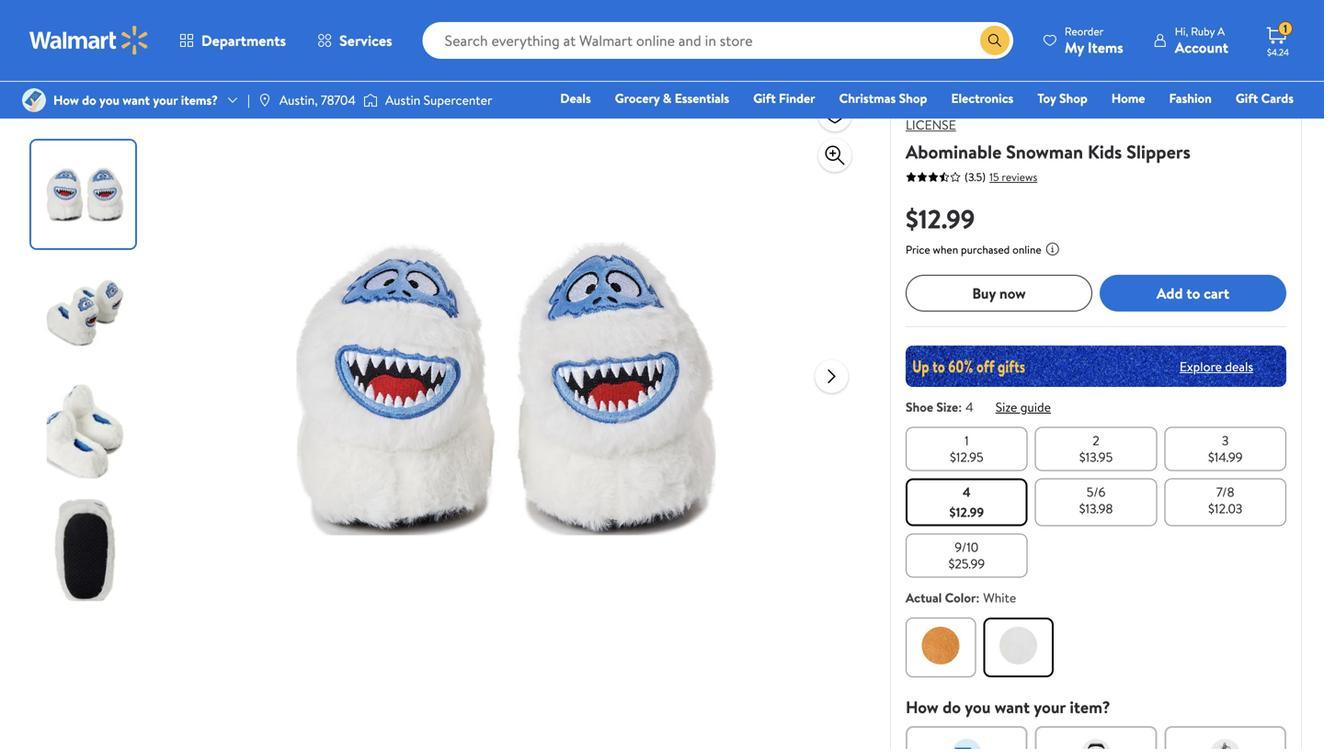 Task type: vqa. For each thing, say whether or not it's contained in the screenshot.
9/10
yes



Task type: describe. For each thing, give the bounding box(es) containing it.
1 for 1 $12.95
[[965, 432, 969, 450]]

purchased
[[961, 242, 1010, 258]]

(3.5) 15 reviews
[[965, 169, 1038, 185]]

online
[[1013, 242, 1042, 258]]

0 vertical spatial $12.99
[[906, 201, 975, 237]]

services button
[[302, 18, 408, 63]]

austin supercenter
[[385, 91, 492, 109]]

supercenter
[[424, 91, 492, 109]]

intent image for delivery image
[[1211, 740, 1241, 750]]

shoe size list
[[902, 424, 1291, 582]]

walmart image
[[29, 26, 149, 55]]

add to cart button
[[1100, 275, 1287, 312]]

0 vertical spatial 4
[[966, 398, 974, 416]]

gift cards link
[[1228, 88, 1303, 108]]

license link
[[906, 116, 956, 134]]

$25.99
[[949, 555, 985, 573]]

Walmart Site-Wide search field
[[423, 22, 1014, 59]]

white
[[984, 589, 1017, 607]]

add to favorites list, abominable snowman kids slippers image
[[824, 103, 846, 126]]

legal information image
[[1046, 242, 1060, 257]]

5/6
[[1087, 483, 1106, 501]]

home
[[1112, 89, 1146, 107]]

7/8 $12.03
[[1209, 483, 1243, 518]]

your for items?
[[153, 91, 178, 109]]

how for how do you want your item?
[[906, 696, 939, 719]]

gift for finder
[[754, 89, 776, 107]]

toy shop link
[[1030, 88, 1096, 108]]

abominable snowman kids slippers - image 2 of 4 image
[[31, 259, 139, 367]]

abominable snowman kids slippers - image 1 of 4 image
[[31, 141, 139, 248]]

abominable snowman kids slippers image
[[212, 95, 801, 683]]

explore
[[1180, 358, 1222, 376]]

abominable snowman kids slippers - image 4 of 4 image
[[31, 497, 139, 604]]

: for color
[[976, 589, 980, 607]]

departments button
[[164, 18, 302, 63]]

size guide
[[996, 398, 1051, 416]]

intent image for pickup image
[[1082, 740, 1111, 750]]

to
[[1187, 283, 1201, 303]]

account
[[1175, 37, 1229, 57]]

: for size
[[959, 398, 962, 416]]

gift finder link
[[745, 88, 824, 108]]

christmas shop
[[839, 89, 928, 107]]

15
[[990, 169, 999, 185]]

cart
[[1204, 283, 1230, 303]]

do for how do you want your item?
[[943, 696, 961, 719]]

shop for toy shop
[[1060, 89, 1088, 107]]

add to cart
[[1157, 283, 1230, 303]]

$4.24
[[1268, 46, 1290, 58]]

now
[[1000, 283, 1026, 303]]

how for how do you want your items?
[[53, 91, 79, 109]]

services
[[340, 30, 392, 51]]

item?
[[1070, 696, 1111, 719]]

buy now button
[[906, 275, 1093, 312]]

1 size from the left
[[937, 398, 959, 416]]

5/6 $13.98
[[1080, 483, 1113, 518]]

$12.99 inside "shoe size" list
[[950, 504, 984, 522]]

essentials
[[675, 89, 730, 107]]

3
[[1222, 432, 1229, 450]]

3 $14.99
[[1209, 432, 1243, 466]]

electronics link
[[943, 88, 1022, 108]]

explore deals link
[[1173, 350, 1261, 383]]

price
[[906, 242, 931, 258]]

2 $13.95
[[1080, 432, 1113, 466]]

cards
[[1262, 89, 1294, 107]]

registry
[[1082, 115, 1129, 133]]

grocery & essentials link
[[607, 88, 738, 108]]

buy now
[[973, 283, 1026, 303]]

9/10 $25.99
[[949, 539, 985, 573]]

home link
[[1104, 88, 1154, 108]]

zoom image modal image
[[824, 144, 846, 166]]

(3.5)
[[965, 169, 986, 185]]

gift cards registry
[[1082, 89, 1294, 133]]

toy shop
[[1038, 89, 1088, 107]]

actual color : white
[[906, 589, 1017, 607]]

ruby
[[1191, 23, 1215, 39]]

color
[[945, 589, 976, 607]]



Task type: locate. For each thing, give the bounding box(es) containing it.
grocery
[[615, 89, 660, 107]]

want left items?
[[123, 91, 150, 109]]

explore deals
[[1180, 358, 1254, 376]]

 image down "walmart" image
[[22, 88, 46, 112]]

1 horizontal spatial :
[[976, 589, 980, 607]]

fashion
[[1170, 89, 1212, 107]]

0 horizontal spatial 1
[[965, 432, 969, 450]]

1 vertical spatial your
[[1034, 696, 1066, 719]]

$12.99 up '9/10'
[[950, 504, 984, 522]]

15 reviews link
[[986, 169, 1038, 185]]

1 shop from the left
[[899, 89, 928, 107]]

1
[[1284, 21, 1288, 37], [965, 432, 969, 450]]

abominable snowman kids slippers - image 3 of 4 image
[[31, 378, 139, 486]]

 image right 78704
[[363, 91, 378, 109]]

0 vertical spatial your
[[153, 91, 178, 109]]

size guide button
[[996, 398, 1051, 416]]

0 horizontal spatial :
[[959, 398, 962, 416]]

4
[[966, 398, 974, 416], [963, 483, 971, 501]]

finder
[[779, 89, 816, 107]]

$12.99 up when
[[906, 201, 975, 237]]

0 horizontal spatial shop
[[899, 89, 928, 107]]

actual color list
[[902, 614, 1291, 682]]

 image for how do you want your items?
[[22, 88, 46, 112]]

: left white
[[976, 589, 980, 607]]

size left guide
[[996, 398, 1018, 416]]

want for item?
[[995, 696, 1030, 719]]

search icon image
[[988, 33, 1002, 48]]

78704
[[321, 91, 356, 109]]

0 vertical spatial do
[[82, 91, 96, 109]]

1 horizontal spatial  image
[[257, 93, 272, 108]]

1 for 1
[[1284, 21, 1288, 37]]

0 horizontal spatial how
[[53, 91, 79, 109]]

christmas
[[839, 89, 896, 107]]

guide
[[1021, 398, 1051, 416]]

kids
[[1088, 139, 1123, 165]]

 image right | on the left top of the page
[[257, 93, 272, 108]]

shop right toy
[[1060, 89, 1088, 107]]

buy
[[973, 283, 996, 303]]

0 vertical spatial want
[[123, 91, 150, 109]]

0 horizontal spatial do
[[82, 91, 96, 109]]

shop for christmas shop
[[899, 89, 928, 107]]

do down "walmart" image
[[82, 91, 96, 109]]

deals
[[1226, 358, 1254, 376]]

$12.03
[[1209, 500, 1243, 518]]

your for item?
[[1034, 696, 1066, 719]]

you
[[99, 91, 119, 109], [965, 696, 991, 719]]

deals
[[560, 89, 591, 107]]

austin, 78704
[[279, 91, 356, 109]]

reviews
[[1002, 169, 1038, 185]]

1 vertical spatial want
[[995, 696, 1030, 719]]

walmart+ link
[[1231, 114, 1303, 134]]

$12.99
[[906, 201, 975, 237], [950, 504, 984, 522]]

items?
[[181, 91, 218, 109]]

7/8
[[1217, 483, 1235, 501]]

gift inside the gift cards registry
[[1236, 89, 1259, 107]]

snowman
[[1006, 139, 1084, 165]]

austin,
[[279, 91, 318, 109]]

1 horizontal spatial how
[[906, 696, 939, 719]]

0 vertical spatial you
[[99, 91, 119, 109]]

gift left cards
[[1236, 89, 1259, 107]]

up to sixty percent off deals. shop now. image
[[906, 346, 1287, 387]]

you down "walmart" image
[[99, 91, 119, 109]]

size right shoe
[[937, 398, 959, 416]]

1 $12.95
[[950, 432, 984, 466]]

4 up '1 $12.95' at the right of page
[[966, 398, 974, 416]]

do
[[82, 91, 96, 109], [943, 696, 961, 719]]

deals link
[[552, 88, 600, 108]]

0 vertical spatial 1
[[1284, 21, 1288, 37]]

1 horizontal spatial your
[[1034, 696, 1066, 719]]

intent image for shipping image
[[952, 740, 982, 750]]

1 vertical spatial :
[[976, 589, 980, 607]]

one debit
[[1153, 115, 1215, 133]]

0 vertical spatial :
[[959, 398, 962, 416]]

do up the intent image for shipping on the bottom of the page
[[943, 696, 961, 719]]

abominable
[[906, 139, 1002, 165]]

1 inside '1 $12.95'
[[965, 432, 969, 450]]

shop up license link
[[899, 89, 928, 107]]

2 gift from the left
[[1236, 89, 1259, 107]]

: right shoe
[[959, 398, 962, 416]]

license
[[906, 116, 956, 134]]

 image for austin, 78704
[[257, 93, 272, 108]]

1 horizontal spatial you
[[965, 696, 991, 719]]

&
[[663, 89, 672, 107]]

2 horizontal spatial  image
[[363, 91, 378, 109]]

1 vertical spatial do
[[943, 696, 961, 719]]

shoe size : 4
[[906, 398, 974, 416]]

grocery & essentials
[[615, 89, 730, 107]]

sponsored
[[1234, 37, 1284, 53]]

9/10
[[955, 539, 979, 557]]

debit
[[1184, 115, 1215, 133]]

do for how do you want your items?
[[82, 91, 96, 109]]

austin
[[385, 91, 421, 109]]

0 horizontal spatial want
[[123, 91, 150, 109]]

christmas shop link
[[831, 88, 936, 108]]

hi,
[[1175, 23, 1189, 39]]

0 vertical spatial how
[[53, 91, 79, 109]]

actual
[[906, 589, 942, 607]]

you up the intent image for shipping on the bottom of the page
[[965, 696, 991, 719]]

electronics
[[952, 89, 1014, 107]]

registry link
[[1074, 114, 1138, 134]]

gift left finder
[[754, 89, 776, 107]]

0 horizontal spatial you
[[99, 91, 119, 109]]

want
[[123, 91, 150, 109], [995, 696, 1030, 719]]

1 horizontal spatial size
[[996, 398, 1018, 416]]

0 horizontal spatial gift
[[754, 89, 776, 107]]

$13.95
[[1080, 448, 1113, 466]]

gift
[[754, 89, 776, 107], [1236, 89, 1259, 107]]

 image for austin supercenter
[[363, 91, 378, 109]]

shoe
[[906, 398, 934, 416]]

4 down $12.95
[[963, 483, 971, 501]]

next media item image
[[821, 366, 843, 388]]

2
[[1093, 432, 1100, 450]]

1 vertical spatial 4
[[963, 483, 971, 501]]

one
[[1153, 115, 1181, 133]]

0 horizontal spatial  image
[[22, 88, 46, 112]]

reorder my items
[[1065, 23, 1124, 57]]

1 horizontal spatial gift
[[1236, 89, 1259, 107]]

1 down shoe size : 4
[[965, 432, 969, 450]]

1 horizontal spatial 1
[[1284, 21, 1288, 37]]

want left 'item?'
[[995, 696, 1030, 719]]

1 up ad disclaimer and feedback icon
[[1284, 21, 1288, 37]]

slippers
[[1127, 139, 1191, 165]]

one debit link
[[1145, 114, 1224, 134]]

0 horizontal spatial your
[[153, 91, 178, 109]]

size
[[937, 398, 959, 416], [996, 398, 1018, 416]]

|
[[247, 91, 250, 109]]

how do you want your items?
[[53, 91, 218, 109]]

a
[[1218, 23, 1225, 39]]

$13.98
[[1080, 500, 1113, 518]]

walmart+
[[1239, 115, 1294, 133]]

my
[[1065, 37, 1085, 57]]

items
[[1088, 37, 1124, 57]]

your left 'item?'
[[1034, 696, 1066, 719]]

gift for cards
[[1236, 89, 1259, 107]]

1 vertical spatial 1
[[965, 432, 969, 450]]

1 gift from the left
[[754, 89, 776, 107]]

4 $12.99
[[950, 483, 984, 522]]

$12.95
[[950, 448, 984, 466]]

1 horizontal spatial do
[[943, 696, 961, 719]]

your left items?
[[153, 91, 178, 109]]

when
[[933, 242, 959, 258]]

gift finder
[[754, 89, 816, 107]]

license abominable snowman kids slippers
[[906, 116, 1191, 165]]

1 vertical spatial $12.99
[[950, 504, 984, 522]]

Search search field
[[423, 22, 1014, 59]]

ad disclaimer and feedback image
[[1288, 38, 1303, 52]]

2 size from the left
[[996, 398, 1018, 416]]

fashion link
[[1161, 88, 1221, 108]]

shop inside "link"
[[1060, 89, 1088, 107]]

0 horizontal spatial size
[[937, 398, 959, 416]]

reorder
[[1065, 23, 1104, 39]]

2 shop from the left
[[1060, 89, 1088, 107]]

1 vertical spatial how
[[906, 696, 939, 719]]

departments
[[201, 30, 286, 51]]

1 vertical spatial you
[[965, 696, 991, 719]]

you for how do you want your item?
[[965, 696, 991, 719]]

1 horizontal spatial shop
[[1060, 89, 1088, 107]]

you for how do you want your items?
[[99, 91, 119, 109]]

1 horizontal spatial want
[[995, 696, 1030, 719]]

:
[[959, 398, 962, 416], [976, 589, 980, 607]]

want for items?
[[123, 91, 150, 109]]

hi, ruby a account
[[1175, 23, 1229, 57]]

4 inside 4 $12.99
[[963, 483, 971, 501]]

 image
[[22, 88, 46, 112], [363, 91, 378, 109], [257, 93, 272, 108]]



